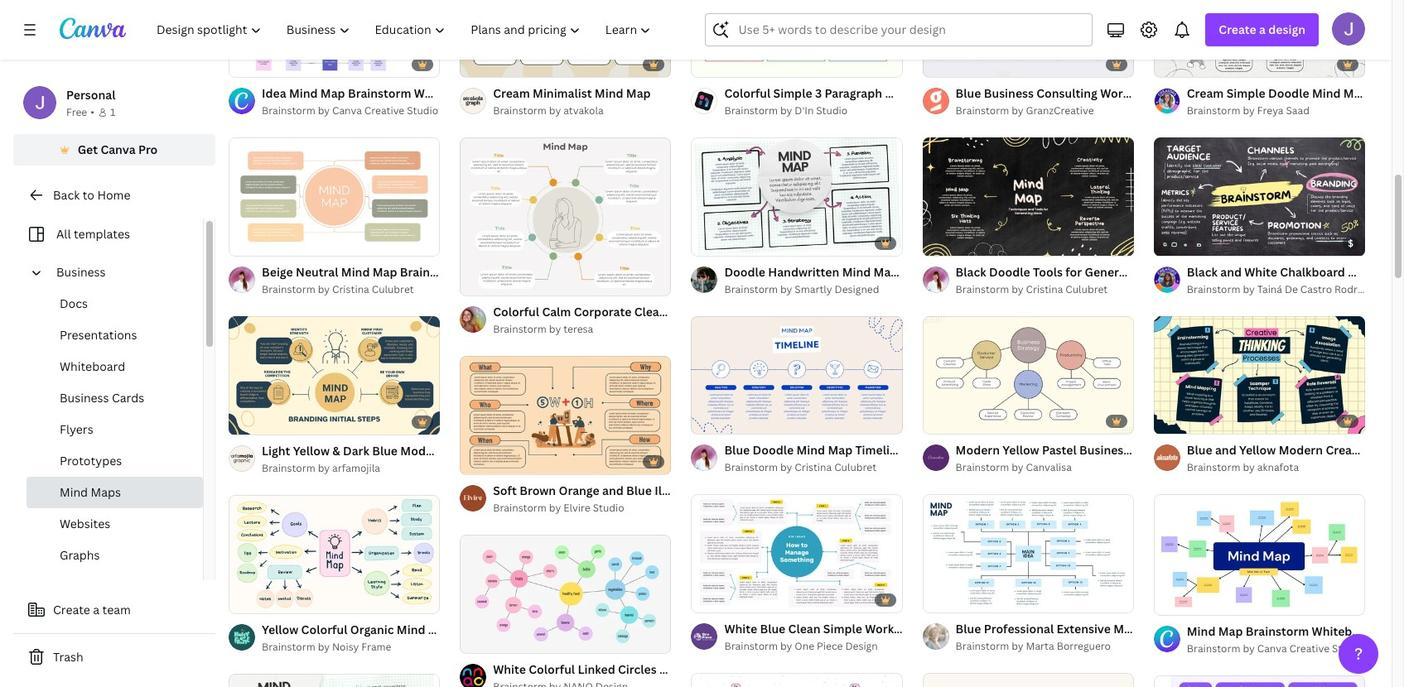 Task type: locate. For each thing, give the bounding box(es) containing it.
by
[[549, 103, 561, 117], [780, 103, 792, 117], [1012, 103, 1024, 117], [1243, 103, 1255, 117], [318, 104, 330, 118], [780, 282, 792, 296], [1012, 282, 1024, 296], [1243, 282, 1255, 296], [318, 283, 330, 297], [549, 322, 561, 336], [780, 461, 792, 475], [1012, 461, 1024, 475], [1243, 461, 1255, 475], [318, 461, 330, 475], [549, 501, 561, 515], [780, 640, 792, 654], [1012, 640, 1024, 654], [318, 640, 330, 654], [1243, 642, 1255, 656]]

mind inside cream minimalist mind map brainstorm by atvakola
[[595, 85, 623, 101]]

2 vertical spatial and
[[602, 483, 624, 499]]

map left professional
[[952, 622, 977, 637]]

white inside white blue clean simple workflow mind map brainstorm brainstorm by one piece design
[[724, 622, 757, 637]]

brainstorm by cristina culubret link down neutral
[[262, 282, 440, 298]]

linked
[[578, 662, 615, 677]]

doodle left the tools
[[989, 264, 1030, 280]]

brainstorm by arfamojila link
[[262, 461, 440, 477]]

0 horizontal spatial white
[[493, 662, 526, 677]]

flyers
[[60, 422, 93, 437]]

smartly
[[795, 282, 832, 296]]

blue inside blue and yellow modern creative think brainstorm by aknafota
[[1187, 443, 1212, 458]]

top level navigation element
[[146, 13, 666, 46]]

colorful inside colorful simple 3 paragraph mind map brainstorms brainstorm by d'in studio
[[724, 85, 771, 101]]

culubret down beige neutral mind map brainstorm 'link'
[[372, 283, 414, 297]]

mind inside beige neutral mind map brainstorm brainstorm by cristina culubret
[[341, 264, 370, 280]]

black for black and white chalkboard mind map 
[[1187, 264, 1218, 280]]

map down blue doodle mind map timeline brainstorm brainstorm by cristina culubret
[[783, 483, 808, 499]]

by left "d'in"
[[780, 103, 792, 117]]

1 cream from the left
[[493, 85, 530, 101]]

map right "ideas" on the top
[[1214, 264, 1239, 280]]

free •
[[66, 105, 94, 119]]

0 horizontal spatial whiteboard
[[60, 359, 125, 374]]

create
[[1219, 22, 1256, 37], [53, 602, 90, 618]]

teresa
[[563, 322, 593, 336]]

map inside white blue clean simple workflow mind map brainstorm brainstorm by one piece design
[[952, 622, 977, 637]]

elvire
[[563, 501, 590, 515]]

brainstorm by canva creative studio link for idea mind map brainstorm whiteboard in purple pink modern professional style image at the top left
[[262, 103, 440, 119]]

by inside mind map brainstorm whiteboard in co brainstorm by canva creative studio
[[1243, 642, 1255, 656]]

cream minimalist mind map brainstorm by atvakola
[[493, 85, 651, 117]]

simple inside white blue clean simple workflow mind map brainstorm brainstorm by one piece design
[[823, 622, 862, 637]]

•
[[90, 105, 94, 119]]

by left noisy
[[318, 640, 330, 654]]

clean up the one
[[788, 622, 820, 637]]

map left brains
[[1343, 85, 1368, 101]]

2 horizontal spatial white
[[1244, 264, 1277, 280]]

create inside "dropdown button"
[[1219, 22, 1256, 37]]

1 horizontal spatial a
[[1259, 22, 1266, 37]]

graphs link
[[27, 540, 203, 572]]

black doodle tools for generating ideas mind map link
[[956, 263, 1239, 281]]

studio down "3"
[[816, 103, 848, 117]]

modern yellow pastel business strategy diagram brainstorm link
[[956, 442, 1296, 460]]

cristina inside black doodle tools for generating ideas mind map brainstorm by cristina culubret
[[1026, 282, 1063, 296]]

5w1h
[[716, 483, 749, 499]]

blue and yellow modern creative thinking mind map image
[[1154, 316, 1365, 435]]

by up purple vibrant and modern problem and solution brainstorm image at bottom right
[[1243, 642, 1255, 656]]

0 vertical spatial and
[[1220, 264, 1242, 280]]

1 horizontal spatial simple
[[823, 622, 862, 637]]

brainstorm by canva creative studio link for mind map brainstorm whiteboard in colorful style "image"
[[1187, 641, 1365, 657]]

by down professional
[[1012, 640, 1024, 654]]

0 horizontal spatial a
[[93, 602, 99, 618]]

piece
[[817, 640, 843, 654]]

cristina down blue doodle mind map timeline brainstorm link
[[795, 461, 832, 475]]

map left "graph"
[[1145, 622, 1170, 637]]

idea mind map brainstorm whiteboard in purple pink modern professional style image
[[229, 0, 440, 77]]

map inside colorful calm corporate clean mind map brainstorm by teresa
[[701, 304, 725, 320]]

doodle down blue doodle mind map timeline brainstorm image
[[753, 443, 794, 458]]

canva down mind map brainstorm whiteboard in co link
[[1257, 642, 1287, 656]]

doodle inside doodle handwritten mind map brainstorm brainstorm by smartly designed
[[724, 264, 765, 280]]

1 vertical spatial 1
[[703, 236, 708, 248]]

strategy
[[1132, 443, 1180, 458]]

culubret inside blue doodle mind map timeline brainstorm brainstorm by cristina culubret
[[834, 461, 876, 475]]

a
[[1259, 22, 1266, 37], [93, 602, 99, 618]]

calm
[[542, 304, 571, 320]]

black inside black and white chalkboard mind map  brainstorm by tainá de castro rodrigues′s tea
[[1187, 264, 1218, 280]]

black left the tools
[[956, 264, 986, 280]]

workflow up design
[[865, 622, 918, 637]]

simple up the freya
[[1226, 85, 1265, 101]]

1
[[110, 105, 115, 119], [703, 236, 708, 248]]

by left arfamojila
[[318, 461, 330, 475]]

2 vertical spatial canva
[[1257, 642, 1287, 656]]

canvalisa
[[1026, 461, 1072, 475]]

2 black from the left
[[1187, 264, 1218, 280]]

soft brown orange and blue illustrated 5w1h mind map image
[[460, 356, 671, 475]]

by left the freya
[[1243, 103, 1255, 117]]

1 vertical spatial and
[[1215, 443, 1236, 458]]

0 horizontal spatial brainstorm by cristina culubret link
[[262, 282, 440, 298]]

0 vertical spatial a
[[1259, 22, 1266, 37]]

create left team
[[53, 602, 90, 618]]

simple up "d'in"
[[773, 85, 812, 101]]

clean inside colorful calm corporate clean mind map brainstorm by teresa
[[634, 304, 666, 320]]

and right orange
[[602, 483, 624, 499]]

workflow inside blue business consulting workflow mind map brainstorm by granzcreative
[[1100, 85, 1153, 101]]

yellow colorful organic mind map brainstorm brainstorm by noisy frame
[[262, 622, 519, 654]]

cristina down the tools
[[1026, 282, 1063, 296]]

0 horizontal spatial black
[[956, 264, 986, 280]]

by left elvire
[[549, 501, 561, 515]]

map right neutral
[[373, 264, 397, 280]]

0 horizontal spatial culubret
[[372, 283, 414, 297]]

cream inside cream minimalist mind map brainstorm by atvakola
[[493, 85, 530, 101]]

map right "graph"
[[1218, 623, 1243, 639]]

2 vertical spatial white
[[493, 662, 526, 677]]

blue inside white blue clean simple workflow mind map brainstorm brainstorm by one piece design
[[760, 622, 785, 637]]

0 horizontal spatial workflow
[[865, 622, 918, 637]]

kanban board project plan brainstorm image
[[922, 673, 1134, 688]]

by inside blue and yellow modern creative think brainstorm by aknafota
[[1243, 461, 1255, 475]]

blue doodle mind map timeline brainstorm link
[[724, 442, 970, 460]]

1 black from the left
[[956, 264, 986, 280]]

0 vertical spatial brainstorm by canva creative studio link
[[262, 103, 440, 119]]

1 vertical spatial create
[[53, 602, 90, 618]]

blue for blue doodle mind map timeline brainstorm
[[724, 443, 750, 458]]

brainstorm inside black doodle tools for generating ideas mind map brainstorm by cristina culubret
[[956, 282, 1009, 296]]

cream left minimalist
[[493, 85, 530, 101]]

by inside modern yellow pastel business strategy diagram brainstorm brainstorm by canvalisa
[[1012, 461, 1024, 475]]

brainstorm by canvalisa link
[[956, 460, 1134, 477]]

yellow up brainstorm by aknafota link
[[1239, 443, 1276, 458]]

0 vertical spatial canva
[[332, 104, 362, 118]]

yellow up brainstorm by noisy frame "link"
[[262, 622, 298, 638]]

brainstorm by arfamojila
[[262, 461, 380, 475]]

3
[[815, 85, 822, 101]]

blue left illustrated
[[626, 483, 652, 499]]

1 vertical spatial whiteboard
[[1312, 623, 1378, 639]]

simple inside colorful simple 3 paragraph mind map brainstorms brainstorm by d'in studio
[[773, 85, 812, 101]]

to
[[83, 187, 94, 203]]

business up brainstorm by granzcreative "link"
[[984, 85, 1034, 101]]

1 right •
[[110, 105, 115, 119]]

map up brainstorm by atvakola link
[[626, 85, 651, 101]]

0 vertical spatial 1
[[110, 105, 115, 119]]

brainstorm by tainá de castro rodrigues′s tea link
[[1187, 281, 1404, 298]]

modern
[[956, 443, 1000, 458], [1279, 443, 1323, 458]]

1 vertical spatial brainstorm by canva creative studio link
[[1187, 641, 1365, 657]]

map down of
[[701, 304, 725, 320]]

white blue clean simple workflow mind map brainstorm image
[[691, 495, 903, 614]]

None search field
[[705, 13, 1093, 46]]

whiteboard left in
[[1312, 623, 1378, 639]]

simple inside cream simple doodle mind map brains brainstorm by freya saad
[[1226, 85, 1265, 101]]

map inside doodle handwritten mind map brainstorm brainstorm by smartly designed
[[874, 264, 898, 280]]

culubret down blue doodle mind map timeline brainstorm link
[[834, 461, 876, 475]]

2 vertical spatial creative
[[1289, 642, 1330, 656]]

brainstorm by cristina culubret link down the tools
[[956, 281, 1134, 298]]

studio down top level navigation "element"
[[407, 104, 438, 118]]

a for design
[[1259, 22, 1266, 37]]

clean inside white blue clean simple workflow mind map brainstorm brainstorm by one piece design
[[788, 622, 820, 637]]

all templates
[[56, 226, 130, 242]]

0 horizontal spatial create
[[53, 602, 90, 618]]

map left brainstorms
[[916, 85, 941, 101]]

0 horizontal spatial cristina
[[332, 283, 369, 297]]

corporate
[[574, 304, 631, 320]]

castro
[[1300, 282, 1332, 296]]

by down minimalist
[[549, 103, 561, 117]]

doodle up the saad
[[1268, 85, 1309, 101]]

mind inside mind map brainstorm whiteboard in co brainstorm by canva creative studio
[[1187, 623, 1216, 639]]

brainstorm by cristina culubret link down timeline
[[724, 460, 903, 477]]

by left aknafota
[[1243, 461, 1255, 475]]

2 horizontal spatial culubret
[[1066, 282, 1108, 296]]

0 horizontal spatial modern
[[956, 443, 1000, 458]]

atvakola
[[563, 103, 604, 117]]

1 horizontal spatial whiteboard
[[1312, 623, 1378, 639]]

business right pastel
[[1079, 443, 1129, 458]]

black right "ideas" on the top
[[1187, 264, 1218, 280]]

mind inside cream simple doodle mind map brains brainstorm by freya saad
[[1312, 85, 1341, 101]]

cristina
[[1026, 282, 1063, 296], [332, 283, 369, 297], [795, 461, 832, 475]]

blue up brainstorm by granzcreative "link"
[[956, 85, 981, 101]]

clean
[[634, 304, 666, 320], [788, 622, 820, 637]]

colorful simple 3 paragraph mind map brainstorms image
[[691, 0, 903, 77]]

yellow up brainstorm by canvalisa link
[[1003, 443, 1039, 458]]

canva inside mind map brainstorm whiteboard in co brainstorm by canva creative studio
[[1257, 642, 1287, 656]]

workflow
[[1100, 85, 1153, 101], [865, 622, 918, 637]]

map left timeline
[[828, 443, 853, 458]]

blue and yellow modern creative think brainstorm by aknafota
[[1187, 443, 1404, 475]]

back to home
[[53, 187, 130, 203]]

create for create a design
[[1219, 22, 1256, 37]]

by inside blue business consulting workflow mind map brainstorm by granzcreative
[[1012, 103, 1024, 117]]

canva down idea mind map brainstorm whiteboard in purple pink modern professional style image at the top left
[[332, 104, 362, 118]]

a left team
[[93, 602, 99, 618]]

blue left professional
[[956, 622, 981, 637]]

0 horizontal spatial canva
[[101, 142, 136, 157]]

0 horizontal spatial yellow
[[262, 622, 298, 638]]

whiteboard down presentations
[[60, 359, 125, 374]]

business link
[[50, 257, 193, 288]]

1 horizontal spatial black
[[1187, 264, 1218, 280]]

orange
[[559, 483, 599, 499]]

arfamojila
[[332, 461, 380, 475]]

by down handwritten
[[780, 282, 792, 296]]

blue up brainstorm by one piece design link
[[760, 622, 785, 637]]

by down neutral
[[318, 283, 330, 297]]

purple vibrant and modern problem and solution brainstorm image
[[1154, 675, 1365, 688]]

brainstorm inside cream minimalist mind map brainstorm by atvakola
[[493, 103, 547, 117]]

modern yellow pastel business strategy diagram brainstorm brainstorm by canvalisa
[[956, 443, 1296, 475]]

colorful calm corporate clean mind map link
[[493, 303, 725, 321]]

1 horizontal spatial clean
[[788, 622, 820, 637]]

and inside blue and yellow modern creative think brainstorm by aknafota
[[1215, 443, 1236, 458]]

mind maps
[[60, 485, 121, 500]]

blue up 5w1h
[[724, 443, 750, 458]]

by inside "yellow colorful organic mind map brainstorm brainstorm by noisy frame"
[[318, 640, 330, 654]]

get
[[78, 142, 98, 157]]

map right organic
[[428, 622, 453, 638]]

1 horizontal spatial yellow
[[1003, 443, 1039, 458]]

2 horizontal spatial canva
[[1257, 642, 1287, 656]]

mind inside blue business consulting workflow mind map brainstorm by granzcreative
[[1156, 85, 1185, 101]]

modern up aknafota
[[1279, 443, 1323, 458]]

home
[[97, 187, 130, 203]]

by left the one
[[780, 640, 792, 654]]

brainstorm inside cream simple doodle mind map brains brainstorm by freya saad
[[1187, 103, 1240, 117]]

create for create a team
[[53, 602, 90, 618]]

0 horizontal spatial simple
[[773, 85, 812, 101]]

blue business consulting workflow mind map image
[[922, 0, 1134, 77]]

modern up brainstorm by canvalisa link
[[956, 443, 1000, 458]]

1 horizontal spatial culubret
[[834, 461, 876, 475]]

by down black doodle tools for generating ideas mind map link in the right of the page
[[1012, 282, 1024, 296]]

0 horizontal spatial clean
[[634, 304, 666, 320]]

black and white chalkboard mind map  brainstorm by tainá de castro rodrigues′s tea
[[1187, 264, 1404, 296]]

mind inside soft brown orange and blue illustrated 5w1h mind map brainstorm by elvire studio
[[752, 483, 780, 499]]

a left design
[[1259, 22, 1266, 37]]

soft
[[493, 483, 517, 499]]

1 vertical spatial clean
[[788, 622, 820, 637]]

a inside "dropdown button"
[[1259, 22, 1266, 37]]

1 vertical spatial a
[[93, 602, 99, 618]]

by left tainá
[[1243, 282, 1255, 296]]

colorful left 'calm' at left top
[[493, 304, 539, 320]]

canva left pro
[[101, 142, 136, 157]]

blue inside soft brown orange and blue illustrated 5w1h mind map brainstorm by elvire studio
[[626, 483, 652, 499]]

2 horizontal spatial cristina
[[1026, 282, 1063, 296]]

a inside button
[[93, 602, 99, 618]]

by inside soft brown orange and blue illustrated 5w1h mind map brainstorm by elvire studio
[[549, 501, 561, 515]]

and inside black and white chalkboard mind map  brainstorm by tainá de castro rodrigues′s tea
[[1220, 264, 1242, 280]]

2 horizontal spatial brainstorm by cristina culubret link
[[956, 281, 1134, 298]]

1 horizontal spatial 1
[[703, 236, 708, 248]]

mind
[[595, 85, 623, 101], [885, 85, 914, 101], [1156, 85, 1185, 101], [1312, 85, 1341, 101], [842, 264, 871, 280], [1183, 264, 1212, 280], [1348, 264, 1377, 280], [341, 264, 370, 280], [669, 304, 698, 320], [796, 443, 825, 458], [752, 483, 780, 499], [60, 485, 88, 500], [921, 622, 950, 637], [1113, 622, 1142, 637], [397, 622, 425, 638], [1187, 623, 1216, 639], [659, 662, 688, 677]]

team
[[102, 602, 131, 618]]

2 modern from the left
[[1279, 443, 1323, 458]]

by down blue doodle mind map timeline brainstorm link
[[780, 461, 792, 475]]

and up brainstorm by aknafota link
[[1215, 443, 1236, 458]]

templates
[[74, 226, 130, 242]]

1 vertical spatial white
[[724, 622, 757, 637]]

2 horizontal spatial yellow
[[1239, 443, 1276, 458]]

creative inside mind map brainstorm whiteboard in co brainstorm by canva creative studio
[[1289, 642, 1330, 656]]

creative inside blue and yellow modern creative think brainstorm by aknafota
[[1326, 443, 1373, 458]]

black inside black doodle tools for generating ideas mind map brainstorm by cristina culubret
[[956, 264, 986, 280]]

1 horizontal spatial modern
[[1279, 443, 1323, 458]]

blue inside blue doodle mind map timeline brainstorm brainstorm by cristina culubret
[[724, 443, 750, 458]]

doodle inside cream simple doodle mind map brains brainstorm by freya saad
[[1268, 85, 1309, 101]]

chalkboard
[[1280, 264, 1345, 280]]

brown
[[520, 483, 556, 499]]

map up brainstorm by freya saad link
[[1188, 85, 1212, 101]]

noisy
[[332, 640, 359, 654]]

and right "ideas" on the top
[[1220, 264, 1242, 280]]

simple up piece on the right of the page
[[823, 622, 862, 637]]

blue inside blue professional extensive mind map graph brainstorm by marta borreguero
[[956, 622, 981, 637]]

marta
[[1026, 640, 1054, 654]]

professional
[[984, 622, 1054, 637]]

map up tea
[[1379, 264, 1404, 280]]

cristina down beige neutral mind map brainstorm 'link'
[[332, 283, 369, 297]]

culubret down black doodle tools for generating ideas mind map link in the right of the page
[[1066, 282, 1108, 296]]

1 horizontal spatial cristina
[[795, 461, 832, 475]]

colorful calm corporate clean mind map brainstorm by teresa
[[493, 304, 725, 336]]

white colorful linked circles mind map brainstorm image
[[460, 535, 671, 654]]

by left granzcreative
[[1012, 103, 1024, 117]]

by inside doodle handwritten mind map brainstorm brainstorm by smartly designed
[[780, 282, 792, 296]]

Search search field
[[738, 14, 1082, 46]]

0 horizontal spatial 1
[[110, 105, 115, 119]]

0 horizontal spatial brainstorm by canva creative studio link
[[262, 103, 440, 119]]

d'in
[[795, 103, 814, 117]]

studio
[[816, 103, 848, 117], [407, 104, 438, 118], [593, 501, 624, 515], [1332, 642, 1363, 656]]

0 vertical spatial workflow
[[1100, 85, 1153, 101]]

create left design
[[1219, 22, 1256, 37]]

1 vertical spatial workflow
[[865, 622, 918, 637]]

by down 'calm' at left top
[[549, 322, 561, 336]]

docs
[[60, 296, 88, 311]]

doodle down 2
[[724, 264, 765, 280]]

colorful up noisy
[[301, 622, 347, 638]]

0 horizontal spatial cream
[[493, 85, 530, 101]]

brainstorm by canva creative studio link up purple vibrant and modern problem and solution brainstorm image at bottom right
[[1187, 641, 1365, 657]]

beige neutral mind map brainstorm link
[[262, 263, 463, 282]]

websites
[[60, 516, 110, 532]]

colorful up brainstorm by d'in studio link
[[724, 85, 771, 101]]

blue right "strategy"
[[1187, 443, 1212, 458]]

mind inside black and white chalkboard mind map  brainstorm by tainá de castro rodrigues′s tea
[[1348, 264, 1377, 280]]

1 horizontal spatial white
[[724, 622, 757, 637]]

brainstorm by freya saad link
[[1187, 102, 1365, 119]]

brainstorm inside blue professional extensive mind map graph brainstorm by marta borreguero
[[956, 640, 1009, 654]]

creative
[[364, 104, 404, 118], [1326, 443, 1373, 458], [1289, 642, 1330, 656]]

1 horizontal spatial cream
[[1187, 85, 1224, 101]]

by inside black doodle tools for generating ideas mind map brainstorm by cristina culubret
[[1012, 282, 1024, 296]]

map right circles
[[691, 662, 715, 677]]

brainstorm by canva creative studio link down idea mind map brainstorm whiteboard in purple pink modern professional style image at the top left
[[262, 103, 440, 119]]

minimalist
[[533, 85, 592, 101]]

by inside white blue clean simple workflow mind map brainstorm brainstorm by one piece design
[[780, 640, 792, 654]]

studio down mind map brainstorm whiteboard in co link
[[1332, 642, 1363, 656]]

light yellow & dark blue modern branding initial steps mind map image
[[229, 316, 440, 435]]

1 for 1 of 2
[[703, 236, 708, 248]]

map inside blue business consulting workflow mind map brainstorm by granzcreative
[[1188, 85, 1212, 101]]

2 horizontal spatial simple
[[1226, 85, 1265, 101]]

1 horizontal spatial brainstorm by canva creative studio link
[[1187, 641, 1365, 657]]

map up designed
[[874, 264, 898, 280]]

1 modern from the left
[[956, 443, 1000, 458]]

mind inside colorful calm corporate clean mind map brainstorm by teresa
[[669, 304, 698, 320]]

0 vertical spatial clean
[[634, 304, 666, 320]]

0 vertical spatial white
[[1244, 264, 1277, 280]]

business up docs
[[56, 264, 106, 280]]

0 vertical spatial create
[[1219, 22, 1256, 37]]

maps
[[91, 485, 121, 500]]

white and purple doodle mind map brainstorm image
[[691, 673, 903, 688]]

create a design
[[1219, 22, 1305, 37]]

1 horizontal spatial brainstorm by cristina culubret link
[[724, 460, 903, 477]]

brainstorm by elvire studio link
[[493, 500, 671, 517]]

1 horizontal spatial create
[[1219, 22, 1256, 37]]

ideas
[[1150, 264, 1180, 280]]

black for black doodle tools for generating ideas mind map
[[956, 264, 986, 280]]

beige neutral mind map brainstorm brainstorm by cristina culubret
[[262, 264, 463, 297]]

clean right corporate
[[634, 304, 666, 320]]

studio right elvire
[[593, 501, 624, 515]]

1 left of
[[703, 236, 708, 248]]

cream inside cream simple doodle mind map brains brainstorm by freya saad
[[1187, 85, 1224, 101]]

cream up brainstorm by freya saad link
[[1187, 85, 1224, 101]]

workflow right consulting
[[1100, 85, 1153, 101]]

pastel
[[1042, 443, 1077, 458]]

extensive
[[1057, 622, 1111, 637]]

by left canvalisa
[[1012, 461, 1024, 475]]

2 cream from the left
[[1187, 85, 1224, 101]]

1 vertical spatial canva
[[101, 142, 136, 157]]

1 vertical spatial creative
[[1326, 443, 1373, 458]]

doodle handwritten mind map brainstorm image
[[691, 137, 903, 256]]

1 horizontal spatial workflow
[[1100, 85, 1153, 101]]



Task type: vqa. For each thing, say whether or not it's contained in the screenshot.
Castro
yes



Task type: describe. For each thing, give the bounding box(es) containing it.
and for black
[[1220, 264, 1242, 280]]

brainstorm by cristina culubret link for generating
[[956, 281, 1134, 298]]

black and white chalkboard mind map link
[[1187, 263, 1404, 281]]

colorful inside "yellow colorful organic mind map brainstorm brainstorm by noisy frame"
[[301, 622, 347, 638]]

and inside soft brown orange and blue illustrated 5w1h mind map brainstorm by elvire studio
[[602, 483, 624, 499]]

simple for cream
[[1226, 85, 1265, 101]]

cards
[[112, 390, 144, 406]]

map inside soft brown orange and blue illustrated 5w1h mind map brainstorm by elvire studio
[[783, 483, 808, 499]]

business inside blue business consulting workflow mind map brainstorm by granzcreative
[[984, 85, 1034, 101]]

by inside black and white chalkboard mind map  brainstorm by tainá de castro rodrigues′s tea
[[1243, 282, 1255, 296]]

by inside colorful simple 3 paragraph mind map brainstorms brainstorm by d'in studio
[[780, 103, 792, 117]]

blue doodle mind map timeline brainstorm image
[[691, 316, 903, 435]]

aknafota
[[1257, 461, 1299, 475]]

mind map brainstorm whiteboard in co brainstorm by canva creative studio
[[1187, 623, 1404, 656]]

blue professional extensive mind map graph brainstorm by marta borreguero
[[956, 622, 1207, 654]]

blue professional extensive mind map graph image
[[922, 495, 1134, 614]]

back
[[53, 187, 80, 203]]

black doodle tools for generating ideas mind map brainstorm by cristina culubret
[[956, 264, 1239, 296]]

white colorful linked circles mind map brainstorm
[[493, 662, 782, 677]]

borreguero
[[1057, 640, 1111, 654]]

handwritten
[[768, 264, 839, 280]]

design
[[845, 640, 878, 654]]

for
[[1065, 264, 1082, 280]]

brainstorm inside colorful simple 3 paragraph mind map brainstorms brainstorm by d'in studio
[[724, 103, 778, 117]]

white colorful linked circles mind map brainstorm link
[[493, 661, 782, 679]]

business cards
[[60, 390, 144, 406]]

brainstorm inside black and white chalkboard mind map  brainstorm by tainá de castro rodrigues′s tea
[[1187, 282, 1240, 296]]

doodle handwritten mind map brainstorm link
[[724, 263, 964, 281]]

0 vertical spatial whiteboard
[[60, 359, 125, 374]]

business inside modern yellow pastel business strategy diagram brainstorm brainstorm by canvalisa
[[1079, 443, 1129, 458]]

modern yellow pastel business strategy diagram brainstorm image
[[922, 316, 1134, 435]]

map inside black doodle tools for generating ideas mind map brainstorm by cristina culubret
[[1214, 264, 1239, 280]]

cristina inside blue doodle mind map timeline brainstorm brainstorm by cristina culubret
[[795, 461, 832, 475]]

by inside cream simple doodle mind map brains brainstorm by freya saad
[[1243, 103, 1255, 117]]

colorful calm corporate clean mind map image
[[460, 137, 671, 296]]

brainstorm by d'in studio link
[[724, 102, 903, 119]]

1 of 2 link
[[691, 137, 903, 256]]

organic
[[350, 622, 394, 638]]

websites link
[[27, 509, 203, 540]]

brainstorm by teresa link
[[493, 321, 671, 338]]

doodle handwritten mind map brainstorm brainstorm by smartly designed
[[724, 264, 964, 296]]

beige
[[262, 264, 293, 280]]

cream simple doodle mind map brains link
[[1187, 84, 1404, 102]]

and for blue
[[1215, 443, 1236, 458]]

cream for cream simple doodle mind map brains
[[1187, 85, 1224, 101]]

pro
[[138, 142, 158, 157]]

1 for 1
[[110, 105, 115, 119]]

designed
[[835, 282, 879, 296]]

create a team
[[53, 602, 131, 618]]

workflow inside white blue clean simple workflow mind map brainstorm brainstorm by one piece design
[[865, 622, 918, 637]]

yellow inside "yellow colorful organic mind map brainstorm brainstorm by noisy frame"
[[262, 622, 298, 638]]

illustrated
[[655, 483, 713, 499]]

brainstorms
[[944, 85, 1013, 101]]

brainstorm by cristina culubret link for timeline
[[724, 460, 903, 477]]

mind inside white blue clean simple workflow mind map brainstorm brainstorm by one piece design
[[921, 622, 950, 637]]

back to home link
[[13, 179, 215, 212]]

$
[[1348, 237, 1353, 249]]

mind inside blue doodle mind map timeline brainstorm brainstorm by cristina culubret
[[796, 443, 825, 458]]

mind map brainstorm whiteboard in colorful style image
[[1154, 495, 1365, 615]]

prototypes
[[60, 453, 122, 469]]

co
[[1394, 623, 1404, 639]]

blue for blue business consulting workflow mind map
[[956, 85, 981, 101]]

flyers link
[[27, 414, 203, 446]]

brainstorm inside soft brown orange and blue illustrated 5w1h mind map brainstorm by elvire studio
[[493, 501, 547, 515]]

mind inside black doodle tools for generating ideas mind map brainstorm by cristina culubret
[[1183, 264, 1212, 280]]

frame
[[361, 640, 391, 654]]

yellow inside blue and yellow modern creative think brainstorm by aknafota
[[1239, 443, 1276, 458]]

canva inside button
[[101, 142, 136, 157]]

by inside beige neutral mind map brainstorm brainstorm by cristina culubret
[[318, 283, 330, 297]]

map inside mind map brainstorm whiteboard in co brainstorm by canva creative studio
[[1218, 623, 1243, 639]]

map inside black and white chalkboard mind map  brainstorm by tainá de castro rodrigues′s tea
[[1379, 264, 1404, 280]]

brainstorm inside blue business consulting workflow mind map brainstorm by granzcreative
[[956, 103, 1009, 117]]

all
[[56, 226, 71, 242]]

white inside black and white chalkboard mind map  brainstorm by tainá de castro rodrigues′s tea
[[1244, 264, 1277, 280]]

mind inside colorful simple 3 paragraph mind map brainstorms brainstorm by d'in studio
[[885, 85, 914, 101]]

circles
[[618, 662, 657, 677]]

yellow inside modern yellow pastel business strategy diagram brainstorm brainstorm by canvalisa
[[1003, 443, 1039, 458]]

colorful inside colorful calm corporate clean mind map brainstorm by teresa
[[493, 304, 539, 320]]

rodrigues′s
[[1334, 282, 1390, 296]]

get canva pro
[[78, 142, 158, 157]]

map inside colorful simple 3 paragraph mind map brainstorms brainstorm by d'in studio
[[916, 85, 941, 101]]

trash link
[[13, 641, 215, 674]]

mind map brainstorm whiteboard in co link
[[1187, 623, 1404, 641]]

design
[[1268, 22, 1305, 37]]

culubret inside black doodle tools for generating ideas mind map brainstorm by cristina culubret
[[1066, 282, 1108, 296]]

map inside beige neutral mind map brainstorm brainstorm by cristina culubret
[[373, 264, 397, 280]]

studio inside mind map brainstorm whiteboard in co brainstorm by canva creative studio
[[1332, 642, 1363, 656]]

granzcreative
[[1026, 103, 1094, 117]]

modern inside modern yellow pastel business strategy diagram brainstorm brainstorm by canvalisa
[[956, 443, 1000, 458]]

cristina inside beige neutral mind map brainstorm brainstorm by cristina culubret
[[332, 283, 369, 297]]

brainstorm by granzcreative link
[[956, 102, 1134, 119]]

cream minimalist mind map image
[[460, 0, 671, 77]]

brainstorm by cristina culubret link for brainstorm
[[262, 282, 440, 298]]

yellow colorful organic mind map brainstorm image
[[229, 495, 440, 614]]

saad
[[1286, 103, 1309, 117]]

white for white blue clean simple workflow mind map brainstorm brainstorm by one piece design
[[724, 622, 757, 637]]

map inside cream simple doodle mind map brains brainstorm by freya saad
[[1343, 85, 1368, 101]]

cream for cream minimalist mind map
[[493, 85, 530, 101]]

diagram
[[1182, 443, 1230, 458]]

white blue clean simple workflow mind map brainstorm link
[[724, 621, 1043, 639]]

by inside blue professional extensive mind map graph brainstorm by marta borreguero
[[1012, 640, 1024, 654]]

brainstorm by atvakola link
[[493, 102, 651, 119]]

mind inside doodle handwritten mind map brainstorm brainstorm by smartly designed
[[842, 264, 871, 280]]

map inside blue professional extensive mind map graph brainstorm by marta borreguero
[[1145, 622, 1170, 637]]

business up flyers
[[60, 390, 109, 406]]

presentations link
[[27, 320, 203, 351]]

white for white colorful linked circles mind map brainstorm
[[493, 662, 526, 677]]

jacob simon image
[[1332, 12, 1365, 46]]

studio inside colorful simple 3 paragraph mind map brainstorms brainstorm by d'in studio
[[816, 103, 848, 117]]

blue for blue professional extensive mind map graph
[[956, 622, 981, 637]]

by inside blue doodle mind map timeline brainstorm brainstorm by cristina culubret
[[780, 461, 792, 475]]

paragraph
[[825, 85, 882, 101]]

black doodle tools for generating ideas mind map image
[[922, 137, 1134, 256]]

blue business consulting workflow mind map link
[[956, 84, 1212, 102]]

cream simple doodle mind map brainstorm image
[[1154, 0, 1365, 77]]

canva doodle handwritten timeline mind map brainstorm image
[[229, 674, 440, 688]]

personal
[[66, 87, 115, 103]]

0 vertical spatial creative
[[364, 104, 404, 118]]

get canva pro button
[[13, 134, 215, 166]]

a for team
[[93, 602, 99, 618]]

whiteboard inside mind map brainstorm whiteboard in co brainstorm by canva creative studio
[[1312, 623, 1378, 639]]

in
[[1381, 623, 1391, 639]]

by inside cream minimalist mind map brainstorm by atvakola
[[549, 103, 561, 117]]

brainstorm by canva creative studio
[[262, 104, 438, 118]]

culubret inside beige neutral mind map brainstorm brainstorm by cristina culubret
[[372, 283, 414, 297]]

colorful left linked
[[529, 662, 575, 677]]

mind inside blue professional extensive mind map graph brainstorm by marta borreguero
[[1113, 622, 1142, 637]]

blue and yellow modern creative think link
[[1187, 442, 1404, 460]]

modern inside blue and yellow modern creative think brainstorm by aknafota
[[1279, 443, 1323, 458]]

create a design button
[[1206, 13, 1319, 46]]

tea
[[1393, 282, 1404, 296]]

beige neutral mind map brainstorm image
[[229, 137, 440, 256]]

brainstorm inside blue and yellow modern creative think brainstorm by aknafota
[[1187, 461, 1240, 475]]

consulting
[[1036, 85, 1097, 101]]

map inside blue doodle mind map timeline brainstorm brainstorm by cristina culubret
[[828, 443, 853, 458]]

doodle inside black doodle tools for generating ideas mind map brainstorm by cristina culubret
[[989, 264, 1030, 280]]

1 horizontal spatial canva
[[332, 104, 362, 118]]

2
[[721, 236, 726, 248]]

by inside colorful calm corporate clean mind map brainstorm by teresa
[[549, 322, 561, 336]]

freya
[[1257, 103, 1284, 117]]

doodle inside blue doodle mind map timeline brainstorm brainstorm by cristina culubret
[[753, 443, 794, 458]]

mind inside "yellow colorful organic mind map brainstorm brainstorm by noisy frame"
[[397, 622, 425, 638]]

brainstorm by marta borreguero link
[[956, 639, 1134, 655]]

of
[[710, 236, 719, 248]]

yellow colorful organic mind map brainstorm link
[[262, 621, 519, 639]]

blue for blue and yellow modern creative think
[[1187, 443, 1212, 458]]

colorful simple 3 paragraph mind map brainstorms link
[[724, 84, 1013, 102]]

cream simple doodle mind map brains brainstorm by freya saad
[[1187, 85, 1404, 117]]

docs link
[[27, 288, 203, 320]]

black and white chalkboard mind map brainstorm image
[[1154, 137, 1365, 256]]

white blue clean simple workflow mind map brainstorm brainstorm by one piece design
[[724, 622, 1043, 654]]

studio inside soft brown orange and blue illustrated 5w1h mind map brainstorm by elvire studio
[[593, 501, 624, 515]]

1 of 2
[[703, 236, 726, 248]]

map inside "yellow colorful organic mind map brainstorm brainstorm by noisy frame"
[[428, 622, 453, 638]]

business cards link
[[27, 383, 203, 414]]

simple for colorful
[[773, 85, 812, 101]]

brainstorm inside colorful calm corporate clean mind map brainstorm by teresa
[[493, 322, 547, 336]]

prototypes link
[[27, 446, 203, 477]]

brainstorm by aknafota link
[[1187, 460, 1365, 477]]

by down idea mind map brainstorm whiteboard in purple pink modern professional style image at the top left
[[318, 104, 330, 118]]

map inside cream minimalist mind map brainstorm by atvakola
[[626, 85, 651, 101]]



